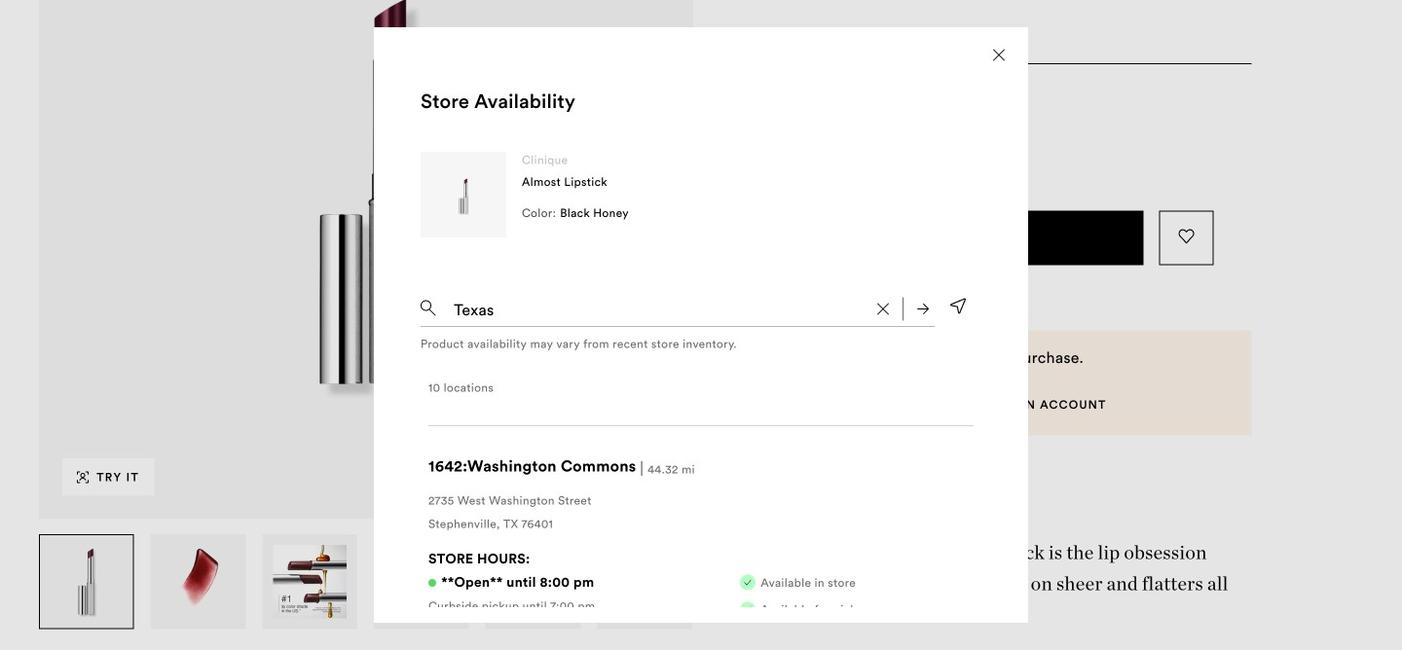 Task type: vqa. For each thing, say whether or not it's contained in the screenshot.
telephone field
no



Task type: describe. For each thing, give the bounding box(es) containing it.
clinique almost lipstick #1 image
[[50, 545, 123, 619]]

3 / 13 group
[[262, 535, 358, 630]]

Search city, state, or ZIP search field
[[452, 288, 866, 322]]

clear search image
[[877, 303, 889, 315]]

close image
[[993, 49, 1005, 61]]

clinique almost lipstick #2 image
[[161, 545, 235, 619]]

4 / 13 group
[[374, 535, 470, 630]]

2 / 13 group
[[151, 535, 247, 630]]

try it clinique almost lipstick #1 image
[[77, 472, 89, 483]]

5 / 13 group
[[486, 535, 582, 630]]

product images carousel region
[[39, 0, 693, 631]]

1 / 13 group
[[39, 535, 135, 630]]



Task type: locate. For each thing, give the bounding box(es) containing it.
search for stores image
[[917, 303, 929, 315]]

clinique almost lipstick #4 image
[[385, 545, 458, 619]]

clinique almost lipstick #5 image
[[496, 545, 570, 619]]

pink honey almost lipstick image
[[867, 88, 906, 127]]

status
[[421, 380, 981, 650]]

clinique almost lipstick #3 image
[[273, 545, 347, 619]]

current location selected image
[[950, 298, 966, 314]]

6 / 13 group
[[597, 535, 693, 630]]



